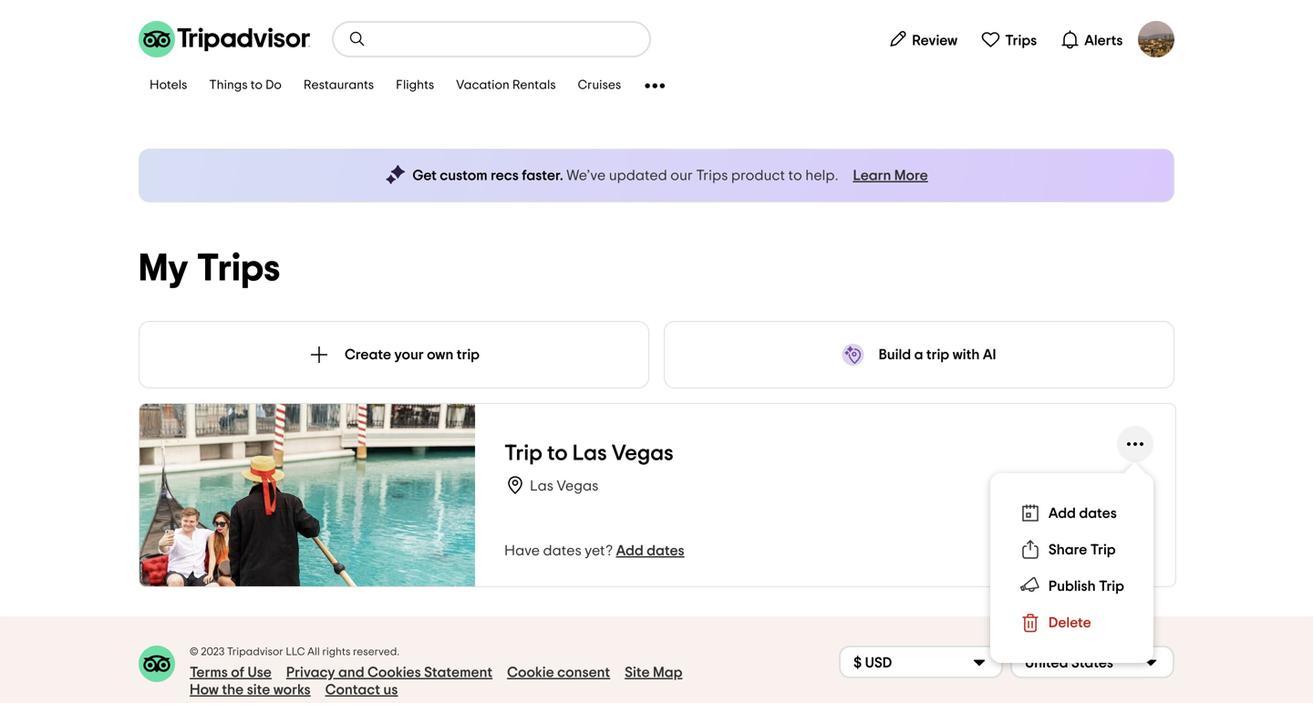 Task type: describe. For each thing, give the bounding box(es) containing it.
0 horizontal spatial las
[[530, 479, 554, 494]]

cookies
[[368, 666, 421, 680]]

contact us link
[[325, 682, 398, 699]]

publish trip
[[1049, 579, 1125, 594]]

0 horizontal spatial vegas
[[557, 479, 599, 494]]

custom
[[440, 168, 488, 183]]

tripadvisor image
[[139, 21, 310, 57]]

vacation rentals link
[[446, 67, 567, 105]]

1 horizontal spatial dates
[[647, 544, 685, 558]]

profile picture image
[[1139, 21, 1175, 57]]

cookie consent
[[507, 666, 611, 680]]

cookie consent button
[[507, 664, 611, 682]]

recs
[[491, 168, 519, 183]]

faster.
[[522, 168, 564, 183]]

have dates yet? add dates
[[505, 544, 685, 558]]

flights link
[[385, 67, 446, 105]]

vacation
[[456, 79, 510, 92]]

1 vertical spatial trips
[[697, 168, 728, 183]]

delete button
[[1013, 605, 1132, 641]]

trip for share
[[1091, 543, 1116, 557]]

review link
[[880, 21, 966, 57]]

get custom recs faster. we've updated our trips product to help.
[[413, 168, 839, 183]]

share
[[1049, 543, 1088, 557]]

updated
[[609, 168, 668, 183]]

cookie
[[507, 666, 554, 680]]

©
[[190, 647, 199, 658]]

learn
[[853, 168, 892, 183]]

learn more
[[853, 168, 928, 183]]

dates for add
[[1080, 506, 1117, 521]]

map
[[653, 666, 683, 680]]

1 horizontal spatial vegas
[[612, 443, 674, 465]]

my trips
[[139, 250, 281, 288]]

cruises
[[578, 79, 622, 92]]

your
[[395, 348, 424, 362]]

share trip
[[1049, 543, 1116, 557]]

how the site works link
[[190, 682, 311, 699]]

trips link
[[973, 21, 1045, 57]]

build a trip with ai button
[[664, 321, 1175, 389]]

statement
[[424, 666, 493, 680]]

alerts link
[[1053, 21, 1131, 57]]

things to do
[[209, 79, 282, 92]]

$
[[854, 656, 862, 671]]

things to do link
[[198, 67, 293, 105]]

restaurants link
[[293, 67, 385, 105]]

privacy and cookies statement link
[[286, 664, 493, 682]]

cruises link
[[567, 67, 633, 105]]

site
[[625, 666, 650, 680]]

create your own trip
[[345, 348, 480, 362]]

more
[[895, 168, 928, 183]]

reserved.
[[353, 647, 400, 658]]

usd
[[865, 656, 893, 671]]

our
[[671, 168, 693, 183]]

delete
[[1049, 616, 1092, 630]]

2023
[[201, 647, 225, 658]]

consent
[[558, 666, 611, 680]]

site map how the site works
[[190, 666, 683, 698]]

1 trip from the left
[[457, 348, 480, 362]]

tripadvisor
[[227, 647, 283, 658]]

dates for have
[[543, 544, 582, 558]]

trip for publish
[[1099, 579, 1125, 594]]

hotels link
[[139, 67, 198, 105]]

the
[[222, 683, 244, 698]]

publish trip button
[[1013, 568, 1132, 605]]

terms of use
[[190, 666, 272, 680]]

contact
[[325, 683, 380, 698]]

site map link
[[625, 664, 683, 682]]

yet?
[[585, 544, 613, 558]]

menu image
[[1125, 433, 1147, 455]]

all
[[308, 647, 320, 658]]

us
[[384, 683, 398, 698]]

1 vertical spatial add
[[616, 544, 644, 558]]

united states button
[[1011, 646, 1175, 679]]

vacation rentals
[[456, 79, 556, 92]]



Task type: locate. For each thing, give the bounding box(es) containing it.
1 vertical spatial vegas
[[557, 479, 599, 494]]

add right yet? at bottom left
[[616, 544, 644, 558]]

trip up las vegas
[[505, 443, 543, 465]]

1 horizontal spatial add
[[1049, 506, 1077, 521]]

add
[[1049, 506, 1077, 521], [616, 544, 644, 558]]

united states
[[1025, 656, 1114, 671]]

2 vertical spatial trips
[[197, 250, 281, 288]]

2 vertical spatial trip
[[1099, 579, 1125, 594]]

dates right yet? at bottom left
[[647, 544, 685, 558]]

1 horizontal spatial las
[[573, 443, 607, 465]]

0 horizontal spatial to
[[251, 79, 263, 92]]

1 horizontal spatial add dates button
[[1013, 495, 1132, 532]]

$ usd button
[[839, 646, 1004, 679]]

add inside button
[[1049, 506, 1077, 521]]

1 horizontal spatial trips
[[697, 168, 728, 183]]

0 vertical spatial las
[[573, 443, 607, 465]]

las inside trip to las vegas link
[[573, 443, 607, 465]]

2 vertical spatial to
[[547, 443, 568, 465]]

0 vertical spatial add dates button
[[1013, 495, 1132, 532]]

how
[[190, 683, 219, 698]]

0 vertical spatial trips
[[1006, 33, 1038, 48]]

1 horizontal spatial to
[[547, 443, 568, 465]]

0 horizontal spatial add
[[616, 544, 644, 558]]

create
[[345, 348, 391, 362]]

add up share
[[1049, 506, 1077, 521]]

terms of use link
[[190, 664, 272, 682]]

0 horizontal spatial add dates button
[[616, 542, 685, 560]]

build a trip with ai
[[879, 348, 997, 362]]

works
[[273, 683, 311, 698]]

states
[[1072, 656, 1114, 671]]

None search field
[[334, 23, 650, 56]]

las up las vegas
[[573, 443, 607, 465]]

rights
[[322, 647, 351, 658]]

trip right publish
[[1099, 579, 1125, 594]]

1 vertical spatial to
[[789, 168, 803, 183]]

to inside things to do link
[[251, 79, 263, 92]]

add dates button up share
[[1013, 495, 1132, 532]]

privacy and cookies statement
[[286, 666, 493, 680]]

product
[[732, 168, 786, 183]]

dates up share trip
[[1080, 506, 1117, 521]]

we've
[[567, 168, 606, 183]]

flights
[[396, 79, 435, 92]]

trip right the own
[[457, 348, 480, 362]]

trips left alerts link
[[1006, 33, 1038, 48]]

trip to las vegas
[[505, 443, 674, 465]]

contact us
[[325, 683, 398, 698]]

trip to las vegas link
[[505, 441, 1118, 467]]

add dates
[[1049, 506, 1117, 521]]

publish
[[1049, 579, 1096, 594]]

create your own trip button
[[139, 321, 650, 389]]

dates inside button
[[1080, 506, 1117, 521]]

things
[[209, 79, 248, 92]]

to inside trip to las vegas link
[[547, 443, 568, 465]]

privacy
[[286, 666, 335, 680]]

rentals
[[513, 79, 556, 92]]

to for things to do
[[251, 79, 263, 92]]

to up las vegas
[[547, 443, 568, 465]]

add dates button
[[1013, 495, 1132, 532], [616, 542, 685, 560]]

add dates button right yet? at bottom left
[[616, 542, 685, 560]]

vegas
[[612, 443, 674, 465], [557, 479, 599, 494]]

own
[[427, 348, 454, 362]]

do
[[266, 79, 282, 92]]

share trip button
[[1013, 532, 1132, 568]]

to left do
[[251, 79, 263, 92]]

to for trip to las vegas
[[547, 443, 568, 465]]

las down trip to las vegas
[[530, 479, 554, 494]]

2 horizontal spatial trips
[[1006, 33, 1038, 48]]

1 vertical spatial trip
[[1091, 543, 1116, 557]]

my
[[139, 250, 189, 288]]

use
[[248, 666, 272, 680]]

2 horizontal spatial to
[[789, 168, 803, 183]]

2 horizontal spatial dates
[[1080, 506, 1117, 521]]

get
[[413, 168, 437, 183]]

dates
[[1080, 506, 1117, 521], [543, 544, 582, 558], [647, 544, 685, 558]]

trip
[[457, 348, 480, 362], [927, 348, 950, 362]]

a
[[915, 348, 924, 362]]

help.
[[806, 168, 839, 183]]

1 vertical spatial las
[[530, 479, 554, 494]]

review
[[913, 33, 958, 48]]

united
[[1025, 656, 1069, 671]]

0 vertical spatial to
[[251, 79, 263, 92]]

build
[[879, 348, 912, 362]]

of
[[231, 666, 245, 680]]

0 horizontal spatial dates
[[543, 544, 582, 558]]

trip right share
[[1091, 543, 1116, 557]]

restaurants
[[304, 79, 374, 92]]

© 2023 tripadvisor llc all rights reserved.
[[190, 647, 400, 658]]

1 horizontal spatial trip
[[927, 348, 950, 362]]

0 horizontal spatial trips
[[197, 250, 281, 288]]

search image
[[349, 30, 367, 48]]

trips right the my
[[197, 250, 281, 288]]

site
[[247, 683, 270, 698]]

0 vertical spatial trip
[[505, 443, 543, 465]]

las vegas
[[530, 479, 599, 494]]

las
[[573, 443, 607, 465], [530, 479, 554, 494]]

hotels
[[150, 79, 187, 92]]

0 horizontal spatial trip
[[457, 348, 480, 362]]

trip right a
[[927, 348, 950, 362]]

alerts
[[1085, 33, 1124, 48]]

0 vertical spatial vegas
[[612, 443, 674, 465]]

trips right 'our'
[[697, 168, 728, 183]]

0 vertical spatial add
[[1049, 506, 1077, 521]]

have
[[505, 544, 540, 558]]

ai
[[983, 348, 997, 362]]

$ usd
[[854, 656, 893, 671]]

and
[[338, 666, 365, 680]]

2 trip from the left
[[927, 348, 950, 362]]

with
[[953, 348, 980, 362]]

learn more link
[[853, 167, 928, 184]]

1 vertical spatial add dates button
[[616, 542, 685, 560]]

dates left yet? at bottom left
[[543, 544, 582, 558]]

to left help.
[[789, 168, 803, 183]]



Task type: vqa. For each thing, say whether or not it's contained in the screenshot.
the Have
yes



